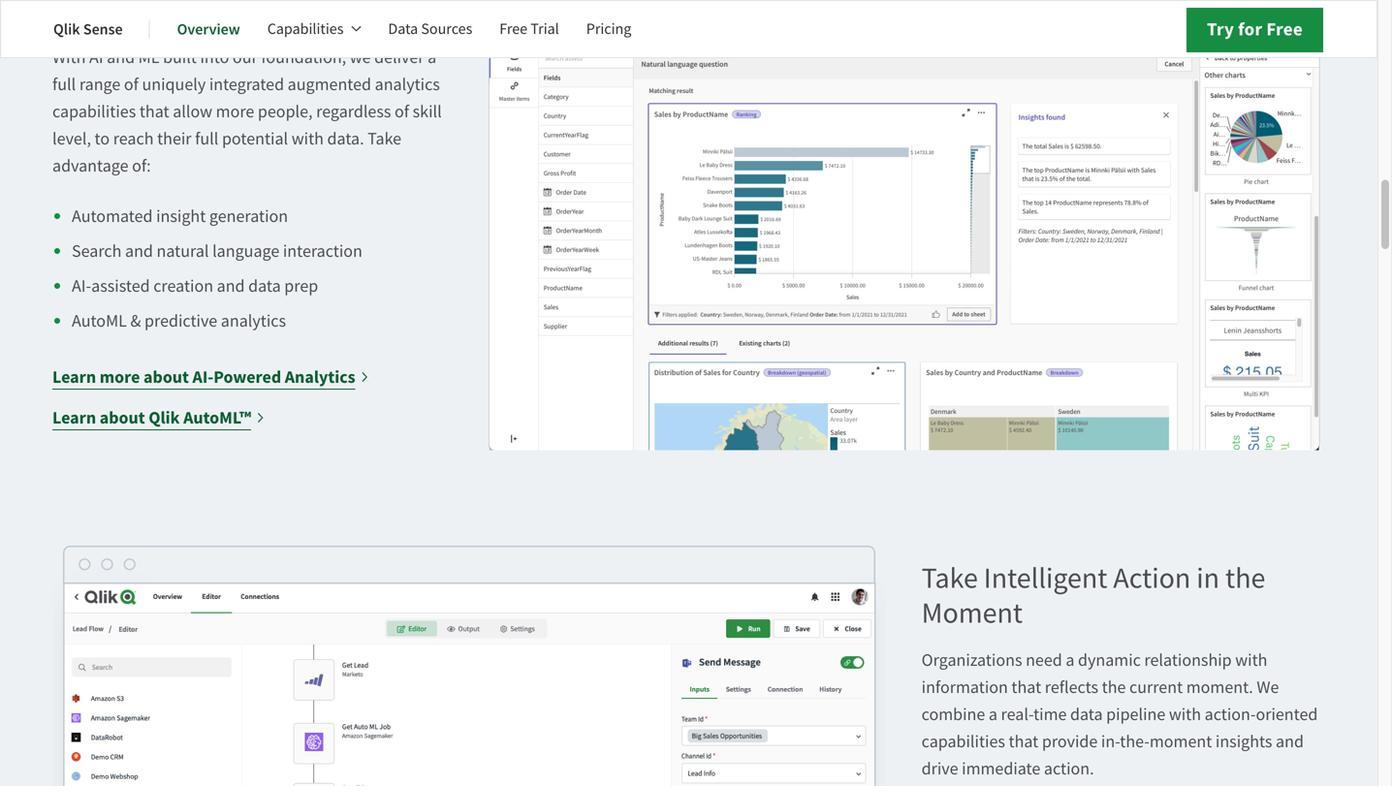 Task type: vqa. For each thing, say whether or not it's contained in the screenshot.
the Learn more about AI-Powered Analytics
yes



Task type: describe. For each thing, give the bounding box(es) containing it.
data sources link
[[388, 6, 473, 52]]

and inside with ai and ml built into our foundation, we deliver a full range of uniquely integrated augmented analytics capabilities that allow more people, regardless of skill level, to reach their full potential with data. take advantage of:
[[107, 46, 135, 69]]

people,
[[258, 101, 313, 123]]

reflects
[[1046, 677, 1099, 699]]

language
[[213, 240, 280, 263]]

range
[[79, 73, 121, 96]]

action-
[[1205, 704, 1257, 726]]

in-
[[1102, 731, 1121, 753]]

powered
[[214, 366, 281, 389]]

sources
[[421, 19, 473, 39]]

generation
[[209, 205, 288, 228]]

in
[[1197, 560, 1220, 598]]

built
[[163, 46, 197, 69]]

immediate
[[962, 758, 1041, 781]]

with
[[52, 46, 86, 69]]

qlik sense
[[53, 19, 123, 39]]

level,
[[52, 128, 91, 150]]

skill
[[413, 101, 442, 123]]

0 vertical spatial data
[[248, 275, 281, 297]]

with ai and ml built into our foundation, we deliver a full range of uniquely integrated augmented analytics capabilities that allow more people, regardless of skill level, to reach their full potential with data. take advantage of:
[[52, 46, 442, 177]]

1 horizontal spatial of
[[395, 101, 409, 123]]

data.
[[327, 128, 364, 150]]

screenshot showing a qlik insight advisor dashboard image
[[487, 0, 1322, 476]]

current
[[1130, 677, 1184, 699]]

moment
[[922, 595, 1023, 633]]

try for free link
[[1187, 8, 1324, 52]]

moment
[[1150, 731, 1213, 753]]

reach
[[113, 128, 154, 150]]

qlik sense link
[[53, 6, 123, 52]]

our
[[233, 46, 258, 69]]

action.
[[1045, 758, 1095, 781]]

the-
[[1121, 731, 1150, 753]]

prep
[[285, 275, 318, 297]]

take intelligent action in the moment
[[922, 560, 1266, 633]]

combine
[[922, 704, 986, 726]]

their
[[157, 128, 192, 150]]

predictive
[[145, 310, 217, 332]]

automl™
[[183, 407, 251, 430]]

a inside with ai and ml built into our foundation, we deliver a full range of uniquely integrated augmented analytics capabilities that allow more people, regardless of skill level, to reach their full potential with data. take advantage of:
[[428, 46, 437, 69]]

overview
[[177, 19, 240, 39]]

insights
[[1216, 731, 1273, 753]]

foundation,
[[261, 46, 346, 69]]

oriented
[[1257, 704, 1319, 726]]

screenshot showing a qlik message workflow image
[[52, 546, 887, 787]]

learn for learn more about ai-powered analytics
[[52, 366, 96, 389]]

automated
[[72, 205, 153, 228]]

capabilities
[[267, 19, 344, 39]]

we
[[1258, 677, 1280, 699]]

qlik inside "menu bar"
[[53, 19, 80, 39]]

ml
[[138, 46, 160, 69]]

organizations
[[922, 650, 1023, 672]]

pipeline
[[1107, 704, 1166, 726]]

capabilities link
[[267, 6, 361, 52]]

free trial link
[[500, 6, 559, 52]]

natural
[[157, 240, 209, 263]]

drive
[[922, 758, 959, 781]]

capabilities inside the 'organizations need a dynamic relationship with information that reflects the current moment. we combine a real-time data pipeline with action-oriented capabilities that provide in-the-moment insights and drive immediate action.'
[[922, 731, 1006, 753]]

1 horizontal spatial a
[[989, 704, 998, 726]]

free inside "menu bar"
[[500, 19, 528, 39]]

information
[[922, 677, 1009, 699]]

with inside with ai and ml built into our foundation, we deliver a full range of uniquely integrated augmented analytics capabilities that allow more people, regardless of skill level, to reach their full potential with data. take advantage of:
[[292, 128, 324, 150]]

need
[[1026, 650, 1063, 672]]

ai-assisted creation and data prep
[[72, 275, 318, 297]]

action
[[1114, 560, 1191, 598]]

provide
[[1043, 731, 1098, 753]]

search
[[72, 240, 122, 263]]

automl & predictive analytics
[[72, 310, 286, 332]]

and down search and natural language interaction
[[217, 275, 245, 297]]

0 vertical spatial ai-
[[72, 275, 91, 297]]

data inside the 'organizations need a dynamic relationship with information that reflects the current moment. we combine a real-time data pipeline with action-oriented capabilities that provide in-the-moment insights and drive immediate action.'
[[1071, 704, 1103, 726]]

real-
[[1002, 704, 1034, 726]]

moment.
[[1187, 677, 1254, 699]]

search and natural language interaction
[[72, 240, 363, 263]]

1 vertical spatial with
[[1236, 650, 1268, 672]]

and inside the 'organizations need a dynamic relationship with information that reflects the current moment. we combine a real-time data pipeline with action-oriented capabilities that provide in-the-moment insights and drive immediate action.'
[[1277, 731, 1305, 753]]

try
[[1208, 17, 1235, 42]]

1 horizontal spatial qlik
[[149, 407, 180, 430]]

sense
[[83, 19, 123, 39]]

we
[[350, 46, 371, 69]]

learn for learn about qlik automl™
[[52, 407, 96, 430]]

2 vertical spatial that
[[1009, 731, 1039, 753]]

&
[[130, 310, 141, 332]]

1 vertical spatial about
[[100, 407, 145, 430]]



Task type: locate. For each thing, give the bounding box(es) containing it.
free right for
[[1267, 17, 1304, 42]]

intelligent
[[984, 560, 1108, 598]]

try for free
[[1208, 17, 1304, 42]]

deliver
[[375, 46, 424, 69]]

ai- down search at the top left of page
[[72, 275, 91, 297]]

menu bar containing qlik sense
[[53, 6, 659, 52]]

0 horizontal spatial the
[[1103, 677, 1127, 699]]

into
[[200, 46, 229, 69]]

free
[[1267, 17, 1304, 42], [500, 19, 528, 39]]

that down the real-
[[1009, 731, 1039, 753]]

and down oriented
[[1277, 731, 1305, 753]]

analytics down deliver
[[375, 73, 440, 96]]

0 horizontal spatial take
[[368, 128, 402, 150]]

to
[[95, 128, 110, 150]]

about up learn about qlik automl™ link at left bottom
[[144, 366, 189, 389]]

1 horizontal spatial analytics
[[375, 73, 440, 96]]

2 horizontal spatial with
[[1236, 650, 1268, 672]]

data
[[248, 275, 281, 297], [1071, 704, 1103, 726]]

data sources
[[388, 19, 473, 39]]

the down dynamic
[[1103, 677, 1127, 699]]

time
[[1034, 704, 1067, 726]]

that down uniquely
[[140, 101, 169, 123]]

0 vertical spatial a
[[428, 46, 437, 69]]

take right data.
[[368, 128, 402, 150]]

learn more about ai-powered analytics
[[52, 366, 356, 389]]

0 horizontal spatial capabilities
[[52, 101, 136, 123]]

1 vertical spatial capabilities
[[922, 731, 1006, 753]]

of:
[[132, 155, 151, 177]]

analytics up powered
[[221, 310, 286, 332]]

1 horizontal spatial the
[[1226, 560, 1266, 598]]

a left the real-
[[989, 704, 998, 726]]

0 horizontal spatial a
[[428, 46, 437, 69]]

1 learn from the top
[[52, 366, 96, 389]]

1 vertical spatial full
[[195, 128, 219, 150]]

qlik left automl™
[[149, 407, 180, 430]]

of left "skill"
[[395, 101, 409, 123]]

about down 'learn more about ai-powered analytics'
[[100, 407, 145, 430]]

data left prep
[[248, 275, 281, 297]]

analytics
[[285, 366, 356, 389]]

interaction
[[283, 240, 363, 263]]

assisted
[[91, 275, 150, 297]]

more inside with ai and ml built into our foundation, we deliver a full range of uniquely integrated augmented analytics capabilities that allow more people, regardless of skill level, to reach their full potential with data. take advantage of:
[[216, 101, 254, 123]]

0 vertical spatial about
[[144, 366, 189, 389]]

1 vertical spatial more
[[100, 366, 140, 389]]

data
[[388, 19, 418, 39]]

learn more about ai-powered analytics link
[[52, 364, 370, 391]]

0 horizontal spatial with
[[292, 128, 324, 150]]

a right need
[[1066, 650, 1075, 672]]

potential
[[222, 128, 288, 150]]

for
[[1239, 17, 1263, 42]]

1 horizontal spatial full
[[195, 128, 219, 150]]

0 horizontal spatial more
[[100, 366, 140, 389]]

0 horizontal spatial data
[[248, 275, 281, 297]]

organizations need a dynamic relationship with information that reflects the current moment. we combine a real-time data pipeline with action-oriented capabilities that provide in-the-moment insights and drive immediate action.
[[922, 650, 1319, 781]]

full down with
[[52, 73, 76, 96]]

0 vertical spatial more
[[216, 101, 254, 123]]

capabilities inside with ai and ml built into our foundation, we deliver a full range of uniquely integrated augmented analytics capabilities that allow more people, regardless of skill level, to reach their full potential with data. take advantage of:
[[52, 101, 136, 123]]

0 vertical spatial of
[[124, 73, 139, 96]]

of right range on the left top of page
[[124, 73, 139, 96]]

learn
[[52, 366, 96, 389], [52, 407, 96, 430]]

0 vertical spatial take
[[368, 128, 402, 150]]

0 horizontal spatial ai-
[[72, 275, 91, 297]]

free left trial
[[500, 19, 528, 39]]

automl
[[72, 310, 127, 332]]

1 horizontal spatial free
[[1267, 17, 1304, 42]]

0 horizontal spatial of
[[124, 73, 139, 96]]

the
[[1226, 560, 1266, 598], [1103, 677, 1127, 699]]

0 horizontal spatial analytics
[[221, 310, 286, 332]]

1 vertical spatial a
[[1066, 650, 1075, 672]]

2 vertical spatial with
[[1170, 704, 1202, 726]]

with down people,
[[292, 128, 324, 150]]

trial
[[531, 19, 559, 39]]

1 vertical spatial take
[[922, 560, 979, 598]]

2 learn from the top
[[52, 407, 96, 430]]

ai- up automl™
[[193, 366, 214, 389]]

learn about qlik automl™
[[52, 407, 251, 430]]

augmented
[[288, 73, 372, 96]]

0 vertical spatial capabilities
[[52, 101, 136, 123]]

0 vertical spatial with
[[292, 128, 324, 150]]

capabilities
[[52, 101, 136, 123], [922, 731, 1006, 753]]

full down allow
[[195, 128, 219, 150]]

about
[[144, 366, 189, 389], [100, 407, 145, 430]]

creation
[[153, 275, 213, 297]]

more down integrated
[[216, 101, 254, 123]]

1 horizontal spatial with
[[1170, 704, 1202, 726]]

allow
[[173, 101, 212, 123]]

relationship
[[1145, 650, 1233, 672]]

integrated
[[209, 73, 284, 96]]

1 horizontal spatial data
[[1071, 704, 1103, 726]]

qlik up with
[[53, 19, 80, 39]]

dynamic
[[1079, 650, 1142, 672]]

learn about qlik automl™ link
[[52, 405, 266, 432]]

and up assisted
[[125, 240, 153, 263]]

more up learn about qlik automl™
[[100, 366, 140, 389]]

advantage
[[52, 155, 129, 177]]

take
[[368, 128, 402, 150], [922, 560, 979, 598]]

that up the real-
[[1012, 677, 1042, 699]]

0 vertical spatial full
[[52, 73, 76, 96]]

that
[[140, 101, 169, 123], [1012, 677, 1042, 699], [1009, 731, 1039, 753]]

analytics
[[375, 73, 440, 96], [221, 310, 286, 332]]

take inside take intelligent action in the moment
[[922, 560, 979, 598]]

capabilities down combine
[[922, 731, 1006, 753]]

a down data sources
[[428, 46, 437, 69]]

and right ai
[[107, 46, 135, 69]]

1 horizontal spatial ai-
[[193, 366, 214, 389]]

1 vertical spatial analytics
[[221, 310, 286, 332]]

automated insight generation
[[72, 205, 288, 228]]

the right in
[[1226, 560, 1266, 598]]

menu bar
[[53, 6, 659, 52]]

the inside take intelligent action in the moment
[[1226, 560, 1266, 598]]

1 horizontal spatial capabilities
[[922, 731, 1006, 753]]

0 vertical spatial analytics
[[375, 73, 440, 96]]

0 vertical spatial the
[[1226, 560, 1266, 598]]

with up we
[[1236, 650, 1268, 672]]

1 vertical spatial qlik
[[149, 407, 180, 430]]

with up moment
[[1170, 704, 1202, 726]]

free trial
[[500, 19, 559, 39]]

pricing link
[[587, 6, 632, 52]]

that inside with ai and ml built into our foundation, we deliver a full range of uniquely integrated augmented analytics capabilities that allow more people, regardless of skill level, to reach their full potential with data. take advantage of:
[[140, 101, 169, 123]]

2 vertical spatial a
[[989, 704, 998, 726]]

0 vertical spatial qlik
[[53, 19, 80, 39]]

take inside with ai and ml built into our foundation, we deliver a full range of uniquely integrated augmented analytics capabilities that allow more people, regardless of skill level, to reach their full potential with data. take advantage of:
[[368, 128, 402, 150]]

1 vertical spatial that
[[1012, 677, 1042, 699]]

and
[[107, 46, 135, 69], [125, 240, 153, 263], [217, 275, 245, 297], [1277, 731, 1305, 753]]

the inside the 'organizations need a dynamic relationship with information that reflects the current moment. we combine a real-time data pipeline with action-oriented capabilities that provide in-the-moment insights and drive immediate action.'
[[1103, 677, 1127, 699]]

0 horizontal spatial full
[[52, 73, 76, 96]]

analytics inside with ai and ml built into our foundation, we deliver a full range of uniquely integrated augmented analytics capabilities that allow more people, regardless of skill level, to reach their full potential with data. take advantage of:
[[375, 73, 440, 96]]

0 horizontal spatial free
[[500, 19, 528, 39]]

take up organizations
[[922, 560, 979, 598]]

pricing
[[587, 19, 632, 39]]

ai-
[[72, 275, 91, 297], [193, 366, 214, 389]]

1 vertical spatial learn
[[52, 407, 96, 430]]

overview link
[[177, 6, 240, 52]]

uniquely
[[142, 73, 206, 96]]

0 horizontal spatial qlik
[[53, 19, 80, 39]]

1 vertical spatial the
[[1103, 677, 1127, 699]]

of
[[124, 73, 139, 96], [395, 101, 409, 123]]

1 vertical spatial ai-
[[193, 366, 214, 389]]

full
[[52, 73, 76, 96], [195, 128, 219, 150]]

regardless
[[316, 101, 391, 123]]

capabilities down range on the left top of page
[[52, 101, 136, 123]]

ai
[[89, 46, 103, 69]]

1 vertical spatial data
[[1071, 704, 1103, 726]]

1 horizontal spatial take
[[922, 560, 979, 598]]

0 vertical spatial learn
[[52, 366, 96, 389]]

insight
[[156, 205, 206, 228]]

1 horizontal spatial more
[[216, 101, 254, 123]]

1 vertical spatial of
[[395, 101, 409, 123]]

qlik
[[53, 19, 80, 39], [149, 407, 180, 430]]

a
[[428, 46, 437, 69], [1066, 650, 1075, 672], [989, 704, 998, 726]]

0 vertical spatial that
[[140, 101, 169, 123]]

with
[[292, 128, 324, 150], [1236, 650, 1268, 672], [1170, 704, 1202, 726]]

2 horizontal spatial a
[[1066, 650, 1075, 672]]

data down reflects
[[1071, 704, 1103, 726]]



